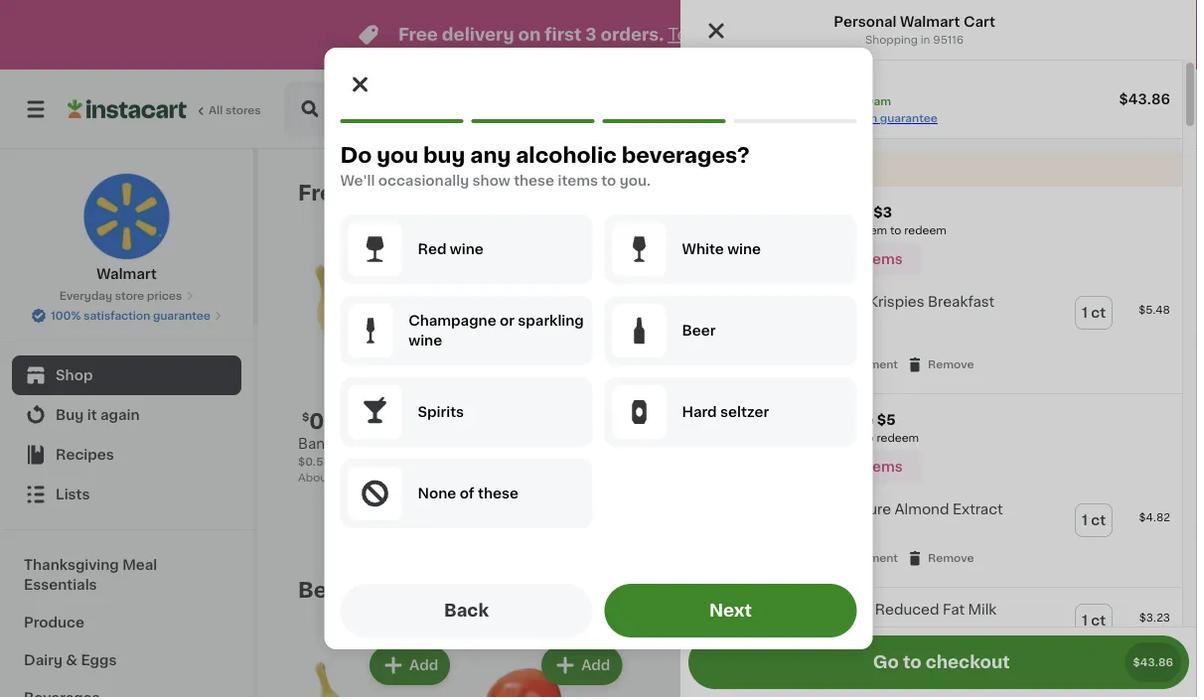 Task type: vqa. For each thing, say whether or not it's contained in the screenshot.
FOR YOU Button
no



Task type: describe. For each thing, give the bounding box(es) containing it.
0 vertical spatial 100% satisfaction guarantee
[[778, 113, 938, 124]]

choose replacement button for $3
[[759, 356, 899, 374]]

go to checkout
[[874, 655, 1011, 672]]

ct for kellogg's rice krispies breakfast cereal original
[[1092, 306, 1107, 320]]

all
[[209, 105, 223, 116]]

2 choose replacement from the top
[[780, 553, 899, 564]]

these inside do you buy any alcoholic beverages? we'll occasionally show these items to you.
[[514, 174, 555, 188]]

next
[[710, 603, 753, 620]]

3 $ from the left
[[474, 412, 482, 423]]

instacart logo image
[[68, 97, 187, 121]]

dairy & eggs link
[[12, 642, 242, 680]]

personal walmart cart shopping in 95116
[[834, 15, 996, 45]]

2 choose from the top
[[780, 553, 824, 564]]

bananas $0.58 / lb about 0.43 lb each
[[298, 438, 402, 484]]

service type group
[[657, 90, 870, 128]]

item carousel region containing best sellers
[[298, 571, 1143, 698]]

personal
[[834, 15, 897, 29]]

many in stock
[[490, 477, 569, 488]]

large
[[509, 438, 549, 452]]

to-
[[866, 458, 887, 471]]

buy it again link
[[12, 396, 242, 435]]

see for buy
[[777, 253, 804, 266]]

free
[[399, 26, 438, 43]]

1237 east saint james street button
[[886, 82, 1139, 137]]

fresh
[[298, 182, 360, 203]]

walmart image
[[693, 73, 743, 122]]

great value 2% reduced fat milk 1 gal
[[766, 604, 997, 636]]

ready-
[[815, 458, 866, 471]]

white
[[682, 243, 724, 256]]

1 inside great value 2% reduced fat milk 1 gal
[[766, 625, 771, 636]]

back button
[[340, 585, 593, 638]]

do you buy any alcoholic beverages? we'll occasionally show these items to you.
[[340, 145, 750, 188]]

original
[[816, 311, 870, 325]]

see for spend
[[777, 460, 804, 474]]

buy any 2, save $3 add 1 more eligible item to redeem
[[758, 206, 947, 236]]

none of these
[[418, 487, 519, 501]]

$10.18
[[796, 433, 829, 444]]

alcoholic
[[516, 145, 617, 166]]

great
[[766, 604, 806, 618]]

delivery inside limited time offer region
[[442, 26, 515, 43]]

delivery by 10:40am
[[776, 96, 892, 107]]

arils
[[912, 477, 942, 491]]

eat
[[887, 458, 910, 471]]

2 replacement from the top
[[827, 553, 899, 564]]

orders.
[[601, 26, 664, 43]]

sponsored badge image
[[815, 512, 875, 523]]

spend $15, save $5 spend $10.18 more to redeem
[[758, 414, 920, 444]]

wine for white wine
[[728, 243, 762, 256]]

1 vertical spatial first
[[729, 162, 758, 176]]

view all (40+)
[[914, 186, 1010, 200]]

100% satisfaction guarantee inside button
[[51, 311, 211, 322]]

1 spend from the top
[[758, 414, 805, 428]]

milk
[[969, 604, 997, 618]]

remove for spend $15, save $5
[[929, 553, 975, 564]]

to inside do you buy any alcoholic beverages? we'll occasionally show these items to you.
[[602, 174, 617, 188]]

choose replacement button for spend
[[759, 550, 899, 568]]

buy
[[424, 145, 466, 166]]

meal
[[122, 559, 157, 573]]

more inside 'buy any 2, save $3 add 1 more eligible item to redeem'
[[790, 225, 818, 236]]

red
[[418, 243, 447, 256]]

thanksgiving meal essentials
[[24, 559, 157, 593]]

100% satisfaction guarantee link
[[778, 110, 938, 126]]

show
[[473, 174, 511, 188]]

0 horizontal spatial lb
[[341, 457, 352, 468]]

items inside do you buy any alcoholic beverages? we'll occasionally show these items to you.
[[558, 174, 598, 188]]

in inside item carousel region
[[524, 477, 535, 488]]

to inside 'buy any 2, save $3 add 1 more eligible item to redeem'
[[891, 225, 902, 236]]

it
[[87, 409, 97, 423]]

view all (30+)
[[914, 584, 1010, 597]]

produce link
[[12, 604, 242, 642]]

of
[[460, 487, 475, 501]]

100% satisfaction guarantee button
[[31, 304, 223, 324]]

guarantee inside button
[[153, 311, 211, 322]]

mccormick®
[[766, 503, 856, 517]]

gal
[[774, 625, 790, 636]]

stock
[[537, 477, 569, 488]]

checkout
[[926, 655, 1011, 672]]

buy for buy any 2, save $3 add 1 more eligible item to redeem
[[758, 206, 786, 220]]

free delivery on first 3 orders. terms apply.
[[399, 26, 776, 43]]

ct for mccormick® pure almond extract
[[1092, 514, 1107, 528]]

lists
[[56, 488, 90, 502]]

california
[[686, 438, 753, 452]]

promotion-wrapper element containing spend $15, save $5
[[681, 395, 1183, 589]]

walmart inside walmart link
[[97, 267, 157, 281]]

/
[[334, 457, 338, 468]]

view all (30+) button
[[906, 571, 1032, 610]]

best
[[298, 580, 349, 601]]

thanksgiving meal essentials link
[[12, 547, 242, 604]]

dairy & eggs
[[24, 654, 117, 668]]

3
[[586, 26, 597, 43]]

apply.
[[725, 26, 776, 43]]

ct inside hass large avocado 1 ct
[[478, 457, 489, 468]]

your first delivery is free!
[[693, 162, 871, 176]]

see eligible items button for save
[[758, 451, 923, 484]]

shopping
[[866, 34, 919, 45]]

eligible for 2,
[[807, 253, 860, 266]]

james
[[1036, 102, 1088, 116]]

street
[[1091, 102, 1139, 116]]

walmart inside personal walmart cart shopping in 95116
[[901, 15, 961, 29]]

beverages?
[[622, 145, 750, 166]]

eligible inside 'buy any 2, save $3 add 1 more eligible item to redeem'
[[821, 225, 861, 236]]

avocado
[[552, 438, 613, 452]]

by
[[826, 96, 841, 107]]

produce
[[24, 616, 84, 630]]

1 left $3.23
[[1083, 615, 1088, 628]]

1 inside hass large avocado 1 ct
[[470, 457, 475, 468]]

everyday store prices
[[59, 291, 182, 302]]

1 left $4.82
[[1083, 514, 1088, 528]]

pom wonderful ready-to-eat pomegranate arils
[[815, 438, 942, 491]]

delivery
[[776, 96, 823, 107]]

each (est.)
[[349, 410, 434, 426]]

all stores
[[209, 105, 261, 116]]

see eligible items for save
[[777, 460, 903, 474]]

any inside 'buy any 2, save $3 add 1 more eligible item to redeem'
[[790, 206, 817, 220]]

you.
[[620, 174, 651, 188]]

11 button
[[1078, 85, 1159, 133]]

redeem inside 'buy any 2, save $3 add 1 more eligible item to redeem'
[[905, 225, 947, 236]]

$0.25 each (estimated) element
[[298, 409, 455, 435]]



Task type: locate. For each thing, give the bounding box(es) containing it.
100% satisfaction guarantee down store at the top of page
[[51, 311, 211, 322]]

stores
[[226, 105, 261, 116]]

2 see eligible items from the top
[[777, 460, 903, 474]]

more inside spend $15, save $5 spend $10.18 more to redeem
[[832, 433, 860, 444]]

1 horizontal spatial $
[[474, 412, 482, 423]]

to inside spend $15, save $5 spend $10.18 more to redeem
[[863, 433, 875, 444]]

walmart up 95116
[[901, 15, 961, 29]]

saint
[[993, 102, 1032, 116]]

each inside the bananas $0.58 / lb about 0.43 lb each
[[375, 473, 402, 484]]

white wine
[[682, 243, 762, 256]]

essentials
[[24, 579, 97, 593]]

items for spend $15, save $5
[[863, 460, 903, 474]]

1 product group from the top
[[681, 280, 1183, 386]]

0 vertical spatial walmart
[[901, 15, 961, 29]]

1 vertical spatial choose replacement
[[780, 553, 899, 564]]

best sellers
[[298, 580, 429, 601]]

1237
[[918, 102, 952, 116]]

1 view from the top
[[914, 186, 948, 200]]

0 vertical spatial remove
[[929, 360, 975, 371]]

1 ct left $5.48
[[1083, 306, 1107, 320]]

remove button for spend $15, save $5
[[907, 550, 975, 568]]

1 horizontal spatial 100%
[[778, 113, 809, 124]]

item carousel region
[[298, 173, 1143, 555], [298, 571, 1143, 698]]

0 vertical spatial choose replacement
[[780, 360, 899, 371]]

1 vertical spatial any
[[790, 206, 817, 220]]

see up kellogg's at right top
[[777, 253, 804, 266]]

spend left $10.18 on the right bottom
[[758, 433, 793, 444]]

shop link
[[12, 356, 242, 396]]

items for buy any 2, save $3
[[863, 253, 903, 266]]

pomegranate
[[815, 477, 909, 491]]

delivery left is
[[761, 162, 819, 176]]

eggs
[[81, 654, 117, 668]]

1 down hass
[[470, 457, 475, 468]]

2 $ from the left
[[647, 412, 654, 423]]

view for fresh fruit
[[914, 186, 948, 200]]

pure
[[860, 503, 892, 517]]

0 vertical spatial each
[[349, 410, 388, 426]]

save left $5
[[840, 414, 874, 428]]

0 horizontal spatial in
[[524, 477, 535, 488]]

2 item carousel region from the top
[[298, 571, 1143, 698]]

(est.)
[[392, 410, 434, 426]]

1 remove button from the top
[[907, 356, 975, 374]]

remove up view all (30+)
[[929, 553, 975, 564]]

choose replacement
[[780, 360, 899, 371], [780, 553, 899, 564]]

choose down cereal
[[780, 360, 824, 371]]

1 vertical spatial replacement
[[827, 553, 899, 564]]

lb right /
[[341, 457, 352, 468]]

wine inside "champagne or sparkling wine"
[[409, 334, 443, 348]]

eligible for save
[[807, 460, 860, 474]]

1 vertical spatial choose
[[780, 553, 824, 564]]

remove for buy any 2, save $3
[[929, 360, 975, 371]]

first inside limited time offer region
[[545, 26, 582, 43]]

1 vertical spatial view
[[914, 584, 948, 597]]

1 vertical spatial 1 ct button
[[1077, 505, 1112, 537]]

0 vertical spatial product group
[[681, 280, 1183, 386]]

2 remove from the top
[[929, 553, 975, 564]]

1 horizontal spatial lb
[[362, 473, 372, 484]]

fat
[[943, 604, 965, 618]]

see down $10.18 on the right bottom
[[777, 460, 804, 474]]

more down 47
[[832, 433, 860, 444]]

$15,
[[808, 414, 837, 428]]

1 ct button left $4.82
[[1077, 505, 1112, 537]]

product group for buy any 2, save $3
[[681, 280, 1183, 386]]

1 remove from the top
[[929, 360, 975, 371]]

save inside 'buy any 2, save $3 add 1 more eligible item to redeem'
[[837, 206, 871, 220]]

0 vertical spatial choose replacement button
[[759, 356, 899, 374]]

1 vertical spatial items
[[863, 253, 903, 266]]

0 vertical spatial spend
[[758, 414, 805, 428]]

eligible down 2, in the top right of the page
[[821, 225, 861, 236]]

item
[[863, 225, 888, 236]]

0 horizontal spatial more
[[790, 225, 818, 236]]

1 vertical spatial in
[[524, 477, 535, 488]]

1 vertical spatial 1 ct
[[1083, 514, 1107, 528]]

1 vertical spatial these
[[478, 487, 519, 501]]

0 vertical spatial buy
[[758, 206, 786, 220]]

1 vertical spatial eligible
[[807, 253, 860, 266]]

eligible down pom
[[807, 460, 860, 474]]

0 vertical spatial see eligible items
[[777, 253, 903, 266]]

buy inside 'buy any 2, save $3 add 1 more eligible item to redeem'
[[758, 206, 786, 220]]

item carousel region containing fresh fruit
[[298, 173, 1143, 555]]

1 vertical spatial redeem
[[877, 433, 920, 444]]

delivery left on
[[442, 26, 515, 43]]

0 horizontal spatial wine
[[409, 334, 443, 348]]

0 vertical spatial satisfaction
[[811, 113, 878, 124]]

any inside do you buy any alcoholic beverages? we'll occasionally show these items to you.
[[470, 145, 511, 166]]

ct down hass
[[478, 457, 489, 468]]

see eligible items for 2,
[[777, 253, 903, 266]]

product group containing kellogg's rice krispies breakfast cereal original
[[681, 280, 1183, 386]]

choose down mccormick®
[[780, 553, 824, 564]]

all up fat
[[952, 584, 968, 597]]

0 vertical spatial 100%
[[778, 113, 809, 124]]

wonderful
[[853, 438, 926, 452]]

$43.86 right the james
[[1120, 92, 1171, 106]]

wine right red
[[450, 243, 484, 256]]

replacement down sponsored badge image
[[827, 553, 899, 564]]

2 vertical spatial 1 ct
[[1083, 615, 1107, 628]]

wine right white
[[728, 243, 762, 256]]

$ inside $ 4 97
[[647, 412, 654, 423]]

1 choose from the top
[[780, 360, 824, 371]]

0 horizontal spatial 100% satisfaction guarantee
[[51, 311, 211, 322]]

satisfaction down delivery by 10:40am
[[811, 113, 878, 124]]

1 choose replacement from the top
[[780, 360, 899, 371]]

1 vertical spatial guarantee
[[153, 311, 211, 322]]

view up fat
[[914, 584, 948, 597]]

0 vertical spatial save
[[837, 206, 871, 220]]

$43.86 down $3.23
[[1134, 658, 1174, 669]]

1 horizontal spatial satisfaction
[[811, 113, 878, 124]]

(30+)
[[972, 584, 1010, 597]]

guarantee down 10:40am
[[881, 113, 938, 124]]

1 horizontal spatial more
[[832, 433, 860, 444]]

remove button up view all (30+)
[[907, 550, 975, 568]]

product group for spend $15, save $5
[[681, 488, 1183, 580]]

kellogg's rice krispies breakfast cereal original image
[[693, 292, 735, 334]]

first right your
[[729, 162, 758, 176]]

1 vertical spatial walmart
[[97, 267, 157, 281]]

100%
[[778, 113, 809, 124], [51, 311, 81, 322]]

buy down your first delivery is free!
[[758, 206, 786, 220]]

1 vertical spatial buy
[[56, 409, 84, 423]]

1 inside 'buy any 2, save $3 add 1 more eligible item to redeem'
[[783, 225, 787, 236]]

0 vertical spatial see eligible items button
[[758, 243, 923, 276]]

$ 0 25
[[302, 411, 341, 432]]

walmart link
[[83, 173, 170, 284]]

items down the wonderful at the bottom of page
[[863, 460, 903, 474]]

save right 2, in the top right of the page
[[837, 206, 871, 220]]

0 vertical spatial 1 ct button
[[1077, 297, 1112, 329]]

2,
[[820, 206, 833, 220]]

in left stock at left bottom
[[524, 477, 535, 488]]

extract
[[953, 503, 1004, 517]]

1 see from the top
[[777, 253, 804, 266]]

see eligible items button down spend $15, save $5 spend $10.18 more to redeem
[[758, 451, 923, 484]]

2 choose replacement button from the top
[[759, 550, 899, 568]]

add your shopping preferences element
[[325, 48, 873, 650]]

0 vertical spatial items
[[558, 174, 598, 188]]

walmart
[[901, 15, 961, 29], [97, 267, 157, 281]]

0 horizontal spatial walmart
[[97, 267, 157, 281]]

buy it again
[[56, 409, 140, 423]]

choose replacement button down sponsored badge image
[[759, 550, 899, 568]]

1 1 ct from the top
[[1083, 306, 1107, 320]]

100% inside button
[[51, 311, 81, 322]]

champagne
[[409, 314, 497, 328]]

these down alcoholic
[[514, 174, 555, 188]]

store
[[115, 291, 144, 302]]

see eligible items button for 2,
[[758, 243, 923, 276]]

0 vertical spatial more
[[790, 225, 818, 236]]

1 ct button left $3.23
[[1077, 606, 1112, 637]]

ct left $3.23
[[1092, 615, 1107, 628]]

seltzer
[[721, 406, 770, 420]]

1 vertical spatial 100% satisfaction guarantee
[[51, 311, 211, 322]]

1 see eligible items button from the top
[[758, 243, 923, 276]]

2 vertical spatial eligible
[[807, 460, 860, 474]]

1 vertical spatial item carousel region
[[298, 571, 1143, 698]]

1 all from the top
[[952, 186, 968, 200]]

$3.23
[[1140, 613, 1171, 624]]

100% inside 100% satisfaction guarantee link
[[778, 113, 809, 124]]

1 replacement from the top
[[827, 360, 899, 371]]

1 horizontal spatial guarantee
[[881, 113, 938, 124]]

none
[[418, 487, 457, 501]]

product group containing mccormick® pure almond extract
[[681, 488, 1183, 580]]

everyday
[[59, 291, 112, 302]]

0 horizontal spatial first
[[545, 26, 582, 43]]

first left 3
[[545, 26, 582, 43]]

2 remove button from the top
[[907, 550, 975, 568]]

fruit
[[365, 182, 416, 203]]

0 vertical spatial guarantee
[[881, 113, 938, 124]]

47
[[842, 412, 856, 423]]

1 choose replacement button from the top
[[759, 356, 899, 374]]

all for best sellers
[[952, 584, 968, 597]]

95116
[[934, 34, 965, 45]]

all left (40+)
[[952, 186, 968, 200]]

0 vertical spatial all
[[952, 186, 968, 200]]

east
[[955, 102, 989, 116]]

recipes
[[56, 448, 114, 462]]

1
[[783, 225, 787, 236], [1083, 306, 1088, 320], [470, 457, 475, 468], [1083, 514, 1088, 528], [1083, 615, 1088, 628], [766, 625, 771, 636]]

0 vertical spatial replacement
[[827, 360, 899, 371]]

$ left the 97
[[647, 412, 654, 423]]

2 product group from the top
[[681, 488, 1183, 580]]

1 ct button left $5.48
[[1077, 297, 1112, 329]]

choose replacement down sponsored badge image
[[780, 553, 899, 564]]

again
[[100, 409, 140, 423]]

your
[[693, 162, 725, 176]]

promotion-wrapper element containing buy any 2, save $3
[[681, 187, 1183, 395]]

redeem inside spend $15, save $5 spend $10.18 more to redeem
[[877, 433, 920, 444]]

each right 25
[[349, 410, 388, 426]]

$5.48
[[1139, 305, 1171, 316]]

1 left $5.48
[[1083, 306, 1088, 320]]

0 horizontal spatial satisfaction
[[84, 311, 150, 322]]

1 ct for breakfast
[[1083, 306, 1107, 320]]

2 spend from the top
[[758, 433, 793, 444]]

1 vertical spatial more
[[832, 433, 860, 444]]

1 down your first delivery is free!
[[783, 225, 787, 236]]

0 vertical spatial any
[[470, 145, 511, 166]]

guarantee down prices
[[153, 311, 211, 322]]

1 vertical spatial product group
[[681, 488, 1183, 580]]

see
[[777, 253, 804, 266], [777, 460, 804, 474]]

1 vertical spatial satisfaction
[[84, 311, 150, 322]]

in inside personal walmart cart shopping in 95116
[[921, 34, 931, 45]]

97
[[671, 412, 685, 423]]

0 vertical spatial delivery
[[442, 26, 515, 43]]

value
[[809, 604, 848, 618]]

1 horizontal spatial in
[[921, 34, 931, 45]]

buy for buy it again
[[56, 409, 84, 423]]

kellogg's rice krispies breakfast cereal original
[[766, 295, 995, 325]]

2 all from the top
[[952, 584, 968, 597]]

about
[[298, 473, 332, 484]]

view for best sellers
[[914, 584, 948, 597]]

0 horizontal spatial $
[[302, 412, 310, 423]]

1 vertical spatial see eligible items button
[[758, 451, 923, 484]]

1 vertical spatial remove button
[[907, 550, 975, 568]]

see eligible items button
[[758, 243, 923, 276], [758, 451, 923, 484]]

champagne or sparkling wine
[[409, 314, 584, 348]]

halos california clementines
[[643, 438, 753, 471]]

100% down delivery
[[778, 113, 809, 124]]

0 vertical spatial first
[[545, 26, 582, 43]]

promotion-wrapper element
[[681, 187, 1183, 395], [681, 395, 1183, 589]]

product group containing 0
[[298, 245, 455, 486]]

2 horizontal spatial $
[[647, 412, 654, 423]]

2 horizontal spatial wine
[[728, 243, 762, 256]]

1 vertical spatial save
[[840, 414, 874, 428]]

1 horizontal spatial buy
[[758, 206, 786, 220]]

any left 2, in the top right of the page
[[790, 206, 817, 220]]

wine down champagne
[[409, 334, 443, 348]]

product group containing pom wonderful ready-to-eat pomegranate arils
[[815, 245, 971, 528]]

product group
[[681, 280, 1183, 386], [681, 488, 1183, 580]]

to up to-
[[863, 433, 875, 444]]

product group containing 4
[[643, 245, 799, 514]]

0 horizontal spatial 100%
[[51, 311, 81, 322]]

0 vertical spatial eligible
[[821, 225, 861, 236]]

more down your first delivery is free!
[[790, 225, 818, 236]]

save inside spend $15, save $5 spend $10.18 more to redeem
[[840, 414, 874, 428]]

0 horizontal spatial delivery
[[442, 26, 515, 43]]

0 vertical spatial $43.86
[[1120, 92, 1171, 106]]

0 horizontal spatial any
[[470, 145, 511, 166]]

1 vertical spatial 100%
[[51, 311, 81, 322]]

terms
[[668, 26, 720, 43]]

redeem down $5
[[877, 433, 920, 444]]

all for fresh fruit
[[952, 186, 968, 200]]

see eligible items down 'buy any 2, save $3 add 1 more eligible item to redeem'
[[777, 253, 903, 266]]

these right of at bottom
[[478, 487, 519, 501]]

1 vertical spatial see eligible items
[[777, 460, 903, 474]]

1 item carousel region from the top
[[298, 173, 1143, 555]]

in left 95116
[[921, 34, 931, 45]]

almond
[[895, 503, 950, 517]]

remove
[[929, 360, 975, 371], [929, 553, 975, 564]]

1 ct left $3.23
[[1083, 615, 1107, 628]]

$ inside the "$ 0 25"
[[302, 412, 310, 423]]

we'll
[[340, 174, 375, 188]]

view
[[914, 186, 948, 200], [914, 584, 948, 597]]

2 vertical spatial 1 ct button
[[1077, 606, 1112, 637]]

replacement down original
[[827, 360, 899, 371]]

kellogg's
[[766, 295, 831, 309]]

satisfaction down 'everyday store prices'
[[84, 311, 150, 322]]

free!
[[837, 162, 871, 176]]

$ 4 97
[[647, 411, 685, 432]]

eligible down 'buy any 2, save $3 add 1 more eligible item to redeem'
[[807, 253, 860, 266]]

&
[[66, 654, 78, 668]]

great value 2% reduced fat milk button
[[766, 603, 997, 619]]

0 horizontal spatial buy
[[56, 409, 84, 423]]

see eligible items button down 'buy any 2, save $3 add 1 more eligible item to redeem'
[[758, 243, 923, 276]]

100% satisfaction guarantee down 10:40am
[[778, 113, 938, 124]]

great value 2% reduced fat milk image
[[693, 601, 735, 642]]

redeem right item
[[905, 225, 947, 236]]

1 vertical spatial all
[[952, 584, 968, 597]]

0 horizontal spatial guarantee
[[153, 311, 211, 322]]

spirits
[[418, 406, 464, 420]]

dairy
[[24, 654, 63, 668]]

go
[[874, 655, 900, 672]]

occasionally
[[379, 174, 469, 188]]

view left (40+)
[[914, 186, 948, 200]]

2 view from the top
[[914, 584, 948, 597]]

choose replacement button down original
[[759, 356, 899, 374]]

wine for red wine
[[450, 243, 484, 256]]

add inside 'buy any 2, save $3 add 1 more eligible item to redeem'
[[758, 225, 780, 236]]

pom
[[815, 438, 850, 452]]

items down alcoholic
[[558, 174, 598, 188]]

1 vertical spatial choose replacement button
[[759, 550, 899, 568]]

product group
[[298, 245, 455, 486], [470, 245, 627, 494], [643, 245, 799, 514], [815, 245, 971, 528], [298, 642, 455, 698], [470, 642, 627, 698], [643, 642, 799, 698], [815, 642, 971, 698], [987, 642, 1143, 698]]

2 vertical spatial items
[[863, 460, 903, 474]]

2 see from the top
[[777, 460, 804, 474]]

$ left 25
[[302, 412, 310, 423]]

walmart up everyday store prices link
[[97, 267, 157, 281]]

cart
[[964, 15, 996, 29]]

1 $ from the left
[[302, 412, 310, 423]]

krispies
[[869, 295, 925, 309]]

100% down everyday
[[51, 311, 81, 322]]

hard seltzer
[[682, 406, 770, 420]]

items down item
[[863, 253, 903, 266]]

fresh fruit
[[298, 182, 416, 203]]

3 1 ct button from the top
[[1077, 606, 1112, 637]]

1 horizontal spatial first
[[729, 162, 758, 176]]

1 horizontal spatial walmart
[[901, 15, 961, 29]]

walmart logo image
[[83, 173, 170, 260]]

4
[[654, 411, 669, 432]]

satisfaction inside button
[[84, 311, 150, 322]]

1 ct button for breakfast
[[1077, 297, 1112, 329]]

halos
[[643, 438, 682, 452]]

1 horizontal spatial wine
[[450, 243, 484, 256]]

prices
[[147, 291, 182, 302]]

1 vertical spatial remove
[[929, 553, 975, 564]]

buy left it
[[56, 409, 84, 423]]

1 promotion-wrapper element from the top
[[681, 187, 1183, 395]]

1 ct for extract
[[1083, 514, 1107, 528]]

$ for 0
[[302, 412, 310, 423]]

1 left 'gal'
[[766, 625, 771, 636]]

2 1 ct from the top
[[1083, 514, 1107, 528]]

more
[[790, 225, 818, 236], [832, 433, 860, 444]]

0 vertical spatial 1 ct
[[1083, 306, 1107, 320]]

0 vertical spatial remove button
[[907, 356, 975, 374]]

ct left $4.82
[[1092, 514, 1107, 528]]

2 promotion-wrapper element from the top
[[681, 395, 1183, 589]]

lb right 0.43
[[362, 473, 372, 484]]

$ for 4
[[647, 412, 654, 423]]

ct for great value 2% reduced fat milk
[[1092, 615, 1107, 628]]

remove button
[[907, 356, 975, 374], [907, 550, 975, 568]]

0 vertical spatial view
[[914, 186, 948, 200]]

any up the show
[[470, 145, 511, 166]]

100% satisfaction guarantee
[[778, 113, 938, 124], [51, 311, 211, 322]]

all
[[952, 186, 968, 200], [952, 584, 968, 597]]

1 ct left $4.82
[[1083, 514, 1107, 528]]

ct left $5.48
[[1092, 306, 1107, 320]]

each right 0.43
[[375, 473, 402, 484]]

1 ct button for extract
[[1077, 505, 1112, 537]]

1 vertical spatial spend
[[758, 433, 793, 444]]

to left you. at the right of the page
[[602, 174, 617, 188]]

None search field
[[284, 82, 639, 137]]

spend up $10.18 on the right bottom
[[758, 414, 805, 428]]

0 vertical spatial lb
[[341, 457, 352, 468]]

1 vertical spatial each
[[375, 473, 402, 484]]

or
[[500, 314, 515, 328]]

choose replacement down original
[[780, 360, 899, 371]]

1 horizontal spatial any
[[790, 206, 817, 220]]

kellogg's rice krispies breakfast cereal original button
[[766, 294, 1030, 326]]

everyday store prices link
[[59, 288, 194, 304]]

limited time offer region
[[0, 0, 1139, 70]]

to right "go"
[[904, 655, 922, 672]]

25
[[326, 412, 341, 423]]

1 horizontal spatial delivery
[[761, 162, 819, 176]]

1 1 ct button from the top
[[1077, 297, 1112, 329]]

remove down breakfast
[[929, 360, 975, 371]]

10:40am
[[843, 96, 892, 107]]

1 vertical spatial $43.86
[[1134, 658, 1174, 669]]

$ up hass
[[474, 412, 482, 423]]

breakfast
[[929, 295, 995, 309]]

0 vertical spatial in
[[921, 34, 931, 45]]

1 horizontal spatial 100% satisfaction guarantee
[[778, 113, 938, 124]]

0 vertical spatial choose
[[780, 360, 824, 371]]

3 1 ct from the top
[[1083, 615, 1107, 628]]

2 1 ct button from the top
[[1077, 505, 1112, 537]]

see eligible items down pom
[[777, 460, 903, 474]]

to right item
[[891, 225, 902, 236]]

0 vertical spatial redeem
[[905, 225, 947, 236]]

remove button for buy any 2, save $3
[[907, 356, 975, 374]]

1 vertical spatial lb
[[362, 473, 372, 484]]

0 vertical spatial see
[[777, 253, 804, 266]]

1 vertical spatial delivery
[[761, 162, 819, 176]]

hass
[[470, 438, 506, 452]]

remove button down breakfast
[[907, 356, 975, 374]]

cereal
[[766, 311, 812, 325]]

any
[[470, 145, 511, 166], [790, 206, 817, 220]]

1 see eligible items from the top
[[777, 253, 903, 266]]

2 see eligible items button from the top
[[758, 451, 923, 484]]

lb
[[341, 457, 352, 468], [362, 473, 372, 484]]



